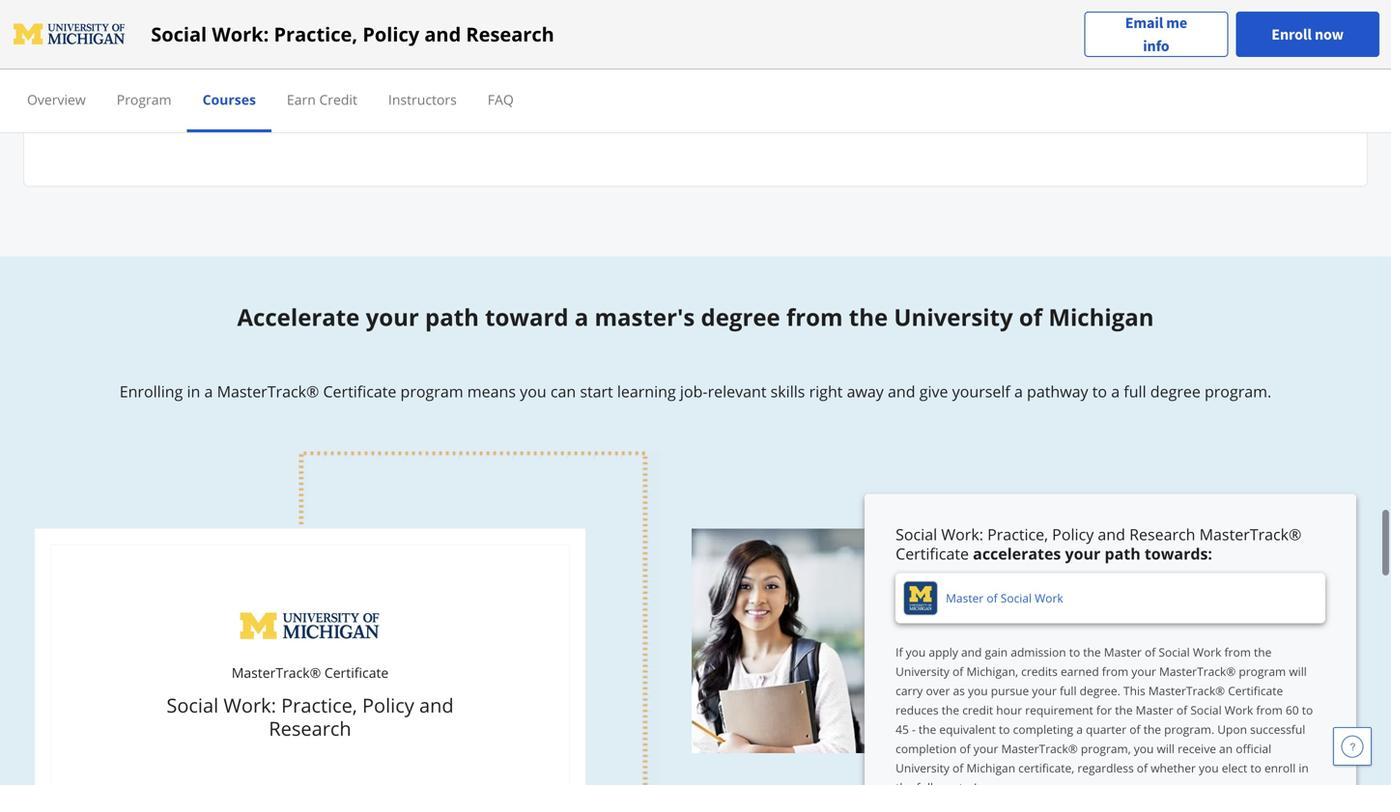 Task type: locate. For each thing, give the bounding box(es) containing it.
university of michigan image up apply
[[904, 581, 939, 616]]

will up 'brief'
[[767, 41, 788, 60]]

1 vertical spatial michigan
[[967, 761, 1016, 776]]

full right the pathway
[[1124, 381, 1147, 402]]

work
[[1035, 590, 1064, 606], [1194, 645, 1222, 660], [1225, 703, 1254, 718]]

courses link
[[203, 90, 256, 109]]

this
[[690, 41, 716, 60], [1124, 683, 1146, 699]]

as
[[953, 683, 965, 699]]

0 horizontal spatial will
[[767, 41, 788, 60]]

project
[[719, 41, 764, 60]]

1 vertical spatial master
[[1105, 645, 1142, 660]]

0 horizontal spatial this
[[690, 41, 716, 60]]

policy
[[363, 21, 420, 47], [1053, 524, 1094, 545], [362, 692, 414, 719]]

1 horizontal spatial university of michigan image
[[238, 607, 383, 646]]

email
[[1126, 13, 1164, 32]]

the up quarter
[[1116, 703, 1133, 718]]

master up apply
[[946, 590, 984, 606]]

1 vertical spatial university
[[896, 664, 950, 680]]

earn credit link
[[287, 90, 358, 109]]

of inside this project will teach you how to synthesize policy information into an informative and appealing brief used to argue for the effective use of policy recommendations.
[[1008, 65, 1020, 83]]

for down the how
[[879, 65, 897, 83]]

1 vertical spatial practice,
[[988, 524, 1049, 545]]

0 vertical spatial practice,
[[274, 21, 358, 47]]

a inside 'if you apply and gain admission to the master of social work from the university of michigan, credits earned from your mastertrack® program will carry over as you pursue your full degree. this mastertrack® certificate reduces the credit hour requirement for the master of social work from 60 to 45 - the equivalent to completing a quarter of the program.   upon successful completion of your mastertrack® program, you will receive an official university of michigan certificate, regardless of whether you elect to enroll in the full master's program.'
[[1077, 722, 1083, 738]]

1 vertical spatial path
[[1105, 544, 1141, 564]]

michigan
[[1049, 301, 1155, 333], [967, 761, 1016, 776]]

elect
[[1222, 761, 1248, 776]]

accelerate your path toward a master's degree from the university of michigan
[[237, 301, 1155, 333]]

official
[[1236, 741, 1272, 757]]

path left towards:
[[1105, 544, 1141, 564]]

0 vertical spatial policy
[[973, 41, 1009, 60]]

if you apply and gain admission to the master of social work from the university of michigan, credits earned from your mastertrack® program will carry over as you pursue your full degree. this mastertrack® certificate reduces the credit hour requirement for the master of social work from 60 to 45 - the equivalent to completing a quarter of the program.   upon successful completion of your mastertrack® program, you will receive an official university of michigan certificate, regardless of whether you elect to enroll in the full master's program.
[[896, 645, 1314, 786]]

0 vertical spatial work
[[1035, 590, 1064, 606]]

work: up courses
[[212, 21, 269, 47]]

certificate inside social work: practice, policy and research mastertrack® certificate
[[896, 544, 969, 564]]

full down completion
[[917, 780, 934, 786]]

0 vertical spatial path
[[425, 301, 479, 333]]

an up recommendations.
[[1119, 41, 1135, 60]]

to right used at the right
[[823, 65, 835, 83]]

social work: practice, policy and research down mastertrack® certificate
[[167, 692, 454, 742]]

0 horizontal spatial research
[[269, 715, 352, 742]]

2 vertical spatial program.
[[985, 780, 1036, 786]]

overview link
[[27, 90, 86, 109]]

and
[[425, 21, 461, 47], [1215, 41, 1239, 60], [888, 381, 916, 402], [1098, 524, 1126, 545], [962, 645, 982, 660], [419, 692, 454, 719]]

you inside this project will teach you how to synthesize policy information into an informative and appealing brief used to argue for the effective use of policy recommendations.
[[830, 41, 853, 60]]

mastertrack®
[[217, 381, 319, 402], [1200, 524, 1302, 545], [232, 664, 321, 682], [1160, 664, 1236, 680], [1149, 683, 1226, 699], [1002, 741, 1078, 757]]

an inside this project will teach you how to synthesize policy information into an informative and appealing brief used to argue for the effective use of policy recommendations.
[[1119, 41, 1135, 60]]

to right 60
[[1303, 703, 1314, 718]]

you right as
[[968, 683, 988, 699]]

0 vertical spatial this
[[690, 41, 716, 60]]

university down completion
[[896, 761, 950, 776]]

1 vertical spatial policy
[[1053, 524, 1094, 545]]

over
[[926, 683, 950, 699]]

1 horizontal spatial research
[[466, 21, 555, 47]]

regardless
[[1078, 761, 1134, 776]]

work: down mastertrack® certificate
[[224, 692, 276, 719]]

an
[[1119, 41, 1135, 60], [1220, 741, 1233, 757]]

1 horizontal spatial path
[[1105, 544, 1141, 564]]

full up requirement
[[1060, 683, 1077, 699]]

of
[[1008, 65, 1020, 83], [1020, 301, 1043, 333], [987, 590, 998, 606], [1145, 645, 1156, 660], [953, 664, 964, 680], [1177, 703, 1188, 718], [1130, 722, 1141, 738], [960, 741, 971, 757], [953, 761, 964, 776], [1137, 761, 1148, 776]]

2 vertical spatial university
[[896, 761, 950, 776]]

social
[[151, 21, 207, 47], [896, 524, 938, 545], [1001, 590, 1032, 606], [1159, 645, 1190, 660], [167, 692, 219, 719], [1191, 703, 1222, 718]]

argue
[[839, 65, 875, 83]]

0 vertical spatial for
[[879, 65, 897, 83]]

your right 'earned'
[[1132, 664, 1157, 680]]

for inside 'if you apply and gain admission to the master of social work from the university of michigan, credits earned from your mastertrack® program will carry over as you pursue your full degree. this mastertrack® certificate reduces the credit hour requirement for the master of social work from 60 to 45 - the equivalent to completing a quarter of the program.   upon successful completion of your mastertrack® program, you will receive an official university of michigan certificate, regardless of whether you elect to enroll in the full master's program.'
[[1097, 703, 1113, 718]]

1 horizontal spatial this
[[1124, 683, 1146, 699]]

1 horizontal spatial policy
[[1024, 65, 1060, 83]]

policy down mastertrack® certificate
[[362, 692, 414, 719]]

mastertrack® inside social work: practice, policy and research mastertrack® certificate
[[1200, 524, 1302, 545]]

1 horizontal spatial full
[[1060, 683, 1077, 699]]

1 horizontal spatial work
[[1194, 645, 1222, 660]]

will up 60
[[1290, 664, 1308, 680]]

you up argue
[[830, 41, 853, 60]]

michigan up master's
[[967, 761, 1016, 776]]

help center image
[[1342, 736, 1365, 759]]

0 horizontal spatial work
[[1035, 590, 1064, 606]]

an inside 'if you apply and gain admission to the master of social work from the university of michigan, credits earned from your mastertrack® program will carry over as you pursue your full degree. this mastertrack® certificate reduces the credit hour requirement for the master of social work from 60 to 45 - the equivalent to completing a quarter of the program.   upon successful completion of your mastertrack® program, you will receive an official university of michigan certificate, regardless of whether you elect to enroll in the full master's program.'
[[1220, 741, 1233, 757]]

1 vertical spatial degree
[[1151, 381, 1201, 402]]

in right enroll
[[1299, 761, 1309, 776]]

practice, up master of social work link
[[988, 524, 1049, 545]]

michigan,
[[967, 664, 1019, 680]]

0 horizontal spatial path
[[425, 301, 479, 333]]

1 vertical spatial in
[[1299, 761, 1309, 776]]

work:
[[212, 21, 269, 47], [942, 524, 984, 545], [224, 692, 276, 719]]

practice,
[[274, 21, 358, 47], [988, 524, 1049, 545], [281, 692, 357, 719]]

recommendations.
[[1064, 65, 1183, 83]]

practice, inside social work: practice, policy and research
[[281, 692, 357, 719]]

credit
[[963, 703, 994, 718]]

to down hour
[[999, 722, 1011, 738]]

to
[[887, 41, 900, 60], [823, 65, 835, 83], [1093, 381, 1108, 402], [1070, 645, 1081, 660], [1303, 703, 1314, 718], [999, 722, 1011, 738], [1251, 761, 1262, 776]]

this inside this project will teach you how to synthesize policy information into an informative and appealing brief used to argue for the effective use of policy recommendations.
[[690, 41, 716, 60]]

the up 'earned'
[[1084, 645, 1102, 660]]

this inside 'if you apply and gain admission to the master of social work from the university of michigan, credits earned from your mastertrack® program will carry over as you pursue your full degree. this mastertrack® certificate reduces the credit hour requirement for the master of social work from 60 to 45 - the equivalent to completing a quarter of the program.   upon successful completion of your mastertrack® program, you will receive an official university of michigan certificate, regardless of whether you elect to enroll in the full master's program.'
[[1124, 683, 1146, 699]]

research inside social work: practice, policy and research mastertrack® certificate
[[1130, 524, 1196, 545]]

-
[[912, 722, 916, 738]]

a left quarter
[[1077, 722, 1083, 738]]

a right yourself
[[1015, 381, 1023, 402]]

email me info button
[[1085, 11, 1229, 58]]

from up degree.
[[1103, 664, 1129, 680]]

master up whether
[[1136, 703, 1174, 718]]

0 vertical spatial an
[[1119, 41, 1135, 60]]

0 vertical spatial will
[[767, 41, 788, 60]]

2 vertical spatial will
[[1157, 741, 1175, 757]]

the up away
[[849, 301, 888, 333]]

your
[[366, 301, 419, 333], [1066, 544, 1101, 564], [1132, 664, 1157, 680], [1033, 683, 1057, 699], [974, 741, 999, 757]]

university of michigan image
[[12, 19, 128, 50], [904, 581, 939, 616], [238, 607, 383, 646]]

accelerate
[[237, 301, 360, 333]]

toward
[[485, 301, 569, 333]]

your down credits
[[1033, 683, 1057, 699]]

whether
[[1151, 761, 1196, 776]]

1 vertical spatial program.
[[1165, 722, 1215, 738]]

policy up instructors
[[363, 21, 420, 47]]

university up give
[[894, 301, 1014, 333]]

successful
[[1251, 722, 1306, 738]]

university of michigan image up mastertrack® certificate
[[238, 607, 383, 646]]

a right toward on the top left of the page
[[575, 301, 589, 333]]

from up right
[[787, 301, 843, 333]]

1 vertical spatial this
[[1124, 683, 1146, 699]]

in
[[187, 381, 200, 402], [1299, 761, 1309, 776]]

1 horizontal spatial program
[[1239, 664, 1287, 680]]

1 vertical spatial program
[[1239, 664, 1287, 680]]

equivalent
[[940, 722, 996, 738]]

university up carry
[[896, 664, 950, 680]]

0 horizontal spatial in
[[187, 381, 200, 402]]

2 horizontal spatial work
[[1225, 703, 1254, 718]]

master's
[[595, 301, 695, 333]]

2 horizontal spatial will
[[1290, 664, 1308, 680]]

an down upon
[[1220, 741, 1233, 757]]

social work: practice, policy and research up credit in the left of the page
[[151, 21, 555, 47]]

work: up master of social work link
[[942, 524, 984, 545]]

synthesize
[[903, 41, 969, 60]]

will
[[767, 41, 788, 60], [1290, 664, 1308, 680], [1157, 741, 1175, 757]]

means
[[468, 381, 516, 402]]

2 vertical spatial master
[[1136, 703, 1174, 718]]

for up quarter
[[1097, 703, 1113, 718]]

reduces
[[896, 703, 939, 718]]

in right "enrolling"
[[187, 381, 200, 402]]

2 vertical spatial research
[[269, 715, 352, 742]]

0 horizontal spatial university of michigan image
[[12, 19, 128, 50]]

enroll
[[1265, 761, 1296, 776]]

into
[[1091, 41, 1116, 60]]

0 horizontal spatial an
[[1119, 41, 1135, 60]]

master
[[946, 590, 984, 606], [1105, 645, 1142, 660], [1136, 703, 1174, 718]]

policy up use
[[973, 41, 1009, 60]]

me
[[1167, 13, 1188, 32]]

will up whether
[[1157, 741, 1175, 757]]

the inside this project will teach you how to synthesize policy information into an informative and appealing brief used to argue for the effective use of policy recommendations.
[[901, 65, 921, 83]]

0 horizontal spatial degree
[[701, 301, 781, 333]]

research
[[466, 21, 555, 47], [1130, 524, 1196, 545], [269, 715, 352, 742]]

1 vertical spatial an
[[1220, 741, 1233, 757]]

earn credit
[[287, 90, 358, 109]]

45
[[896, 722, 909, 738]]

enroll now button
[[1236, 12, 1380, 57]]

policy up master of social work link
[[1053, 524, 1094, 545]]

path left toward on the top left of the page
[[425, 301, 479, 333]]

1 vertical spatial for
[[1097, 703, 1113, 718]]

1 horizontal spatial for
[[1097, 703, 1113, 718]]

master of social work
[[946, 590, 1064, 606]]

info
[[1144, 36, 1170, 56]]

practice, up the earn credit link
[[274, 21, 358, 47]]

you up whether
[[1134, 741, 1154, 757]]

this up appealing
[[690, 41, 716, 60]]

path
[[425, 301, 479, 333], [1105, 544, 1141, 564]]

0 vertical spatial social work: practice, policy and research
[[151, 21, 555, 47]]

skills
[[771, 381, 806, 402]]

for
[[879, 65, 897, 83], [1097, 703, 1113, 718]]

0 horizontal spatial michigan
[[967, 761, 1016, 776]]

path for toward
[[425, 301, 479, 333]]

1 vertical spatial policy
[[1024, 65, 1060, 83]]

1 horizontal spatial an
[[1220, 741, 1233, 757]]

certificate
[[323, 381, 397, 402], [896, 544, 969, 564], [325, 664, 389, 682], [1229, 683, 1284, 699]]

certificate menu element
[[12, 70, 1380, 132]]

accelerates
[[973, 544, 1062, 564]]

0 vertical spatial policy
[[363, 21, 420, 47]]

program
[[401, 381, 464, 402], [1239, 664, 1287, 680]]

university of michigan image for social work: practice, policy and research
[[12, 19, 128, 50]]

policy down information
[[1024, 65, 1060, 83]]

from up upon
[[1225, 645, 1252, 660]]

and inside social work: practice, policy and research mastertrack® certificate
[[1098, 524, 1126, 545]]

program
[[117, 90, 172, 109]]

2 vertical spatial practice,
[[281, 692, 357, 719]]

0 vertical spatial full
[[1124, 381, 1147, 402]]

program left means
[[401, 381, 464, 402]]

a
[[575, 301, 589, 333], [204, 381, 213, 402], [1015, 381, 1023, 402], [1112, 381, 1120, 402], [1077, 722, 1083, 738]]

0 horizontal spatial for
[[879, 65, 897, 83]]

your down the equivalent
[[974, 741, 999, 757]]

2 vertical spatial full
[[917, 780, 934, 786]]

program up 60
[[1239, 664, 1287, 680]]

courses
[[203, 90, 256, 109]]

social inside social work: practice, policy and research mastertrack® certificate
[[896, 524, 938, 545]]

practice, down mastertrack® certificate
[[281, 692, 357, 719]]

0 vertical spatial program.
[[1205, 381, 1272, 402]]

university of michigan image up overview
[[12, 19, 128, 50]]

2 horizontal spatial research
[[1130, 524, 1196, 545]]

1 horizontal spatial in
[[1299, 761, 1309, 776]]

the down as
[[942, 703, 960, 718]]

1 vertical spatial work:
[[942, 524, 984, 545]]

the down synthesize
[[901, 65, 921, 83]]

1 vertical spatial research
[[1130, 524, 1196, 545]]

program.
[[1205, 381, 1272, 402], [1165, 722, 1215, 738], [985, 780, 1036, 786]]

the down completion
[[896, 780, 914, 786]]

you right if at the bottom right
[[906, 645, 926, 660]]

master up degree.
[[1105, 645, 1142, 660]]

0 horizontal spatial program
[[401, 381, 464, 402]]

michigan up the pathway
[[1049, 301, 1155, 333]]

0 vertical spatial michigan
[[1049, 301, 1155, 333]]

to right the how
[[887, 41, 900, 60]]

this right degree.
[[1124, 683, 1146, 699]]



Task type: vqa. For each thing, say whether or not it's contained in the screenshot.
of
yes



Task type: describe. For each thing, give the bounding box(es) containing it.
2 vertical spatial work
[[1225, 703, 1254, 718]]

instructors
[[388, 90, 457, 109]]

1 horizontal spatial degree
[[1151, 381, 1201, 402]]

2 vertical spatial work:
[[224, 692, 276, 719]]

0 vertical spatial research
[[466, 21, 555, 47]]

1 horizontal spatial will
[[1157, 741, 1175, 757]]

and inside this project will teach you how to synthesize policy information into an informative and appealing brief used to argue for the effective use of policy recommendations.
[[1215, 41, 1239, 60]]

0 vertical spatial master
[[946, 590, 984, 606]]

from up the successful
[[1257, 703, 1283, 718]]

how
[[856, 41, 883, 60]]

0 horizontal spatial policy
[[973, 41, 1009, 60]]

in inside 'if you apply and gain admission to the master of social work from the university of michigan, credits earned from your mastertrack® program will carry over as you pursue your full degree. this mastertrack® certificate reduces the credit hour requirement for the master of social work from 60 to 45 - the equivalent to completing a quarter of the program.   upon successful completion of your mastertrack® program, you will receive an official university of michigan certificate, regardless of whether you elect to enroll in the full master's program.'
[[1299, 761, 1309, 776]]

for inside this project will teach you how to synthesize policy information into an informative and appealing brief used to argue for the effective use of policy recommendations.
[[879, 65, 897, 83]]

degree.
[[1080, 683, 1121, 699]]

2 horizontal spatial full
[[1124, 381, 1147, 402]]

now
[[1315, 25, 1344, 44]]

master's
[[937, 780, 982, 786]]

michigan inside 'if you apply and gain admission to the master of social work from the university of michigan, credits earned from your mastertrack® program will carry over as you pursue your full degree. this mastertrack® certificate reduces the credit hour requirement for the master of social work from 60 to 45 - the equivalent to completing a quarter of the program.   upon successful completion of your mastertrack® program, you will receive an official university of michigan certificate, regardless of whether you elect to enroll in the full master's program.'
[[967, 761, 1016, 776]]

accelerates your path towards:
[[973, 544, 1213, 564]]

enrolling
[[120, 381, 183, 402]]

pathway
[[1027, 381, 1089, 402]]

0 vertical spatial degree
[[701, 301, 781, 333]]

effective
[[925, 65, 978, 83]]

master of social work link
[[946, 590, 1064, 606]]

email me info
[[1126, 13, 1188, 56]]

faq link
[[488, 90, 514, 109]]

quarter
[[1086, 722, 1127, 738]]

towards:
[[1145, 544, 1213, 564]]

practice, inside social work: practice, policy and research mastertrack® certificate
[[988, 524, 1049, 545]]

teach
[[791, 41, 826, 60]]

apply
[[929, 645, 959, 660]]

admission
[[1011, 645, 1067, 660]]

a right the pathway
[[1112, 381, 1120, 402]]

policy inside social work: practice, policy and research mastertrack® certificate
[[1053, 524, 1094, 545]]

gain
[[985, 645, 1008, 660]]

this project will teach you how to synthesize policy information into an informative and appealing brief used to argue for the effective use of policy recommendations.
[[690, 41, 1239, 83]]

give
[[920, 381, 949, 402]]

carry
[[896, 683, 923, 699]]

completing
[[1014, 722, 1074, 738]]

university of michigan image for mastertrack® certificate
[[238, 607, 383, 646]]

to up 'earned'
[[1070, 645, 1081, 660]]

you left can
[[520, 381, 547, 402]]

requirement
[[1026, 703, 1094, 718]]

start
[[580, 381, 613, 402]]

1 horizontal spatial michigan
[[1049, 301, 1155, 333]]

information
[[1013, 41, 1088, 60]]

credit
[[319, 90, 358, 109]]

to right the pathway
[[1093, 381, 1108, 402]]

the up whether
[[1144, 722, 1162, 738]]

the right -
[[919, 722, 937, 738]]

hour
[[997, 703, 1023, 718]]

enrolling in a mastertrack® certificate program means you can start learning job-relevant skills right away and give yourself a pathway to a full degree program.
[[120, 381, 1272, 402]]

credits
[[1022, 664, 1058, 680]]

0 horizontal spatial full
[[917, 780, 934, 786]]

0 vertical spatial university
[[894, 301, 1014, 333]]

faq
[[488, 90, 514, 109]]

can
[[551, 381, 576, 402]]

program link
[[117, 90, 172, 109]]

earned
[[1061, 664, 1100, 680]]

receive
[[1178, 741, 1217, 757]]

1 vertical spatial full
[[1060, 683, 1077, 699]]

learning
[[617, 381, 676, 402]]

path for towards:
[[1105, 544, 1141, 564]]

you down receive
[[1199, 761, 1219, 776]]

pursue
[[991, 683, 1030, 699]]

work: inside social work: practice, policy and research mastertrack® certificate
[[942, 524, 984, 545]]

use
[[982, 65, 1004, 83]]

1 vertical spatial work
[[1194, 645, 1222, 660]]

job-
[[680, 381, 708, 402]]

brief
[[755, 65, 785, 83]]

2 horizontal spatial university of michigan image
[[904, 581, 939, 616]]

relevant
[[708, 381, 767, 402]]

mastertrack® certificate
[[232, 664, 389, 682]]

program inside 'if you apply and gain admission to the master of social work from the university of michigan, credits earned from your mastertrack® program will carry over as you pursue your full degree. this mastertrack® certificate reduces the credit hour requirement for the master of social work from 60 to 45 - the equivalent to completing a quarter of the program.   upon successful completion of your mastertrack® program, you will receive an official university of michigan certificate, regardless of whether you elect to enroll in the full master's program.'
[[1239, 664, 1287, 680]]

away
[[847, 381, 884, 402]]

enroll now
[[1272, 25, 1344, 44]]

60
[[1286, 703, 1300, 718]]

overview
[[27, 90, 86, 109]]

used
[[788, 65, 819, 83]]

your right accelerates at the right bottom of page
[[1066, 544, 1101, 564]]

a right "enrolling"
[[204, 381, 213, 402]]

upon
[[1218, 722, 1248, 738]]

if
[[896, 645, 903, 660]]

to down official
[[1251, 761, 1262, 776]]

right
[[810, 381, 843, 402]]

completion
[[896, 741, 957, 757]]

certificate,
[[1019, 761, 1075, 776]]

program,
[[1081, 741, 1131, 757]]

earn
[[287, 90, 316, 109]]

0 vertical spatial work:
[[212, 21, 269, 47]]

yourself
[[953, 381, 1011, 402]]

your right accelerate
[[366, 301, 419, 333]]

0 vertical spatial program
[[401, 381, 464, 402]]

instructors link
[[388, 90, 457, 109]]

enroll
[[1272, 25, 1312, 44]]

will inside this project will teach you how to synthesize policy information into an informative and appealing brief used to argue for the effective use of policy recommendations.
[[767, 41, 788, 60]]

1 vertical spatial will
[[1290, 664, 1308, 680]]

1 vertical spatial social work: practice, policy and research
[[167, 692, 454, 742]]

social work: practice, policy and research mastertrack® certificate
[[896, 524, 1302, 564]]

0 vertical spatial in
[[187, 381, 200, 402]]

certificate inside 'if you apply and gain admission to the master of social work from the university of michigan, credits earned from your mastertrack® program will carry over as you pursue your full degree. this mastertrack® certificate reduces the credit hour requirement for the master of social work from 60 to 45 - the equivalent to completing a quarter of the program.   upon successful completion of your mastertrack® program, you will receive an official university of michigan certificate, regardless of whether you elect to enroll in the full master's program.'
[[1229, 683, 1284, 699]]

appealing
[[690, 65, 752, 83]]

the up the successful
[[1255, 645, 1272, 660]]

and inside 'if you apply and gain admission to the master of social work from the university of michigan, credits earned from your mastertrack® program will carry over as you pursue your full degree. this mastertrack® certificate reduces the credit hour requirement for the master of social work from 60 to 45 - the equivalent to completing a quarter of the program.   upon successful completion of your mastertrack® program, you will receive an official university of michigan certificate, regardless of whether you elect to enroll in the full master's program.'
[[962, 645, 982, 660]]

2 vertical spatial policy
[[362, 692, 414, 719]]

informative
[[1139, 41, 1212, 60]]



